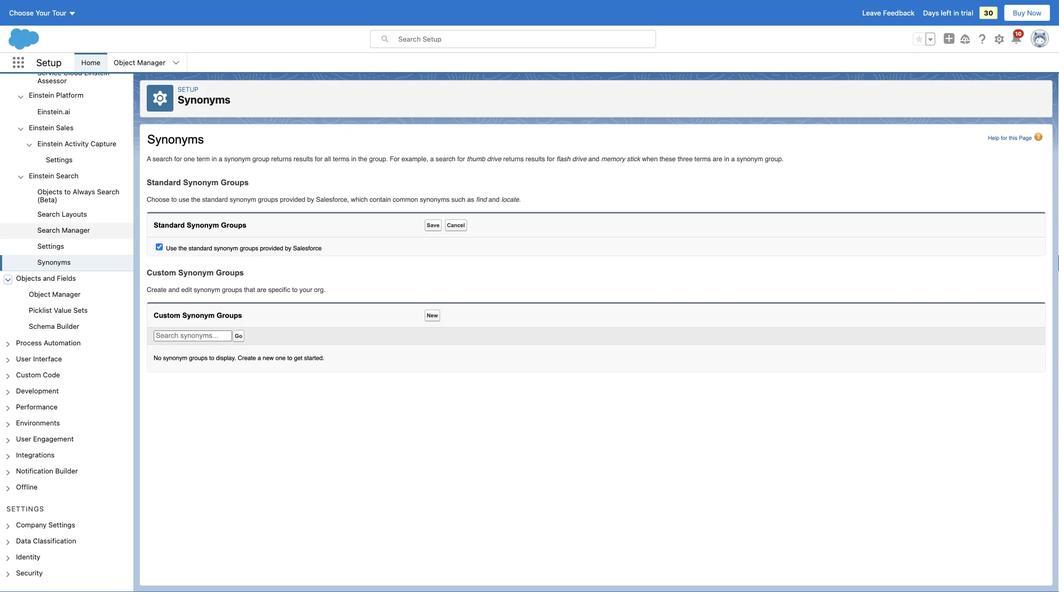 Task type: describe. For each thing, give the bounding box(es) containing it.
settings up company
[[6, 505, 44, 513]]

value
[[54, 306, 72, 314]]

einstein search
[[29, 171, 79, 179]]

group containing service cloud einstein assessor
[[0, 0, 133, 271]]

development
[[16, 387, 59, 395]]

objects for objects to always search (beta)
[[37, 187, 62, 196]]

einstein sales link
[[29, 123, 74, 133]]

leave feedback
[[863, 9, 915, 17]]

sales
[[56, 123, 74, 131]]

setup synonyms
[[178, 85, 231, 106]]

user interface link
[[16, 354, 62, 364]]

and
[[43, 274, 55, 282]]

integrations
[[16, 451, 55, 459]]

company
[[16, 520, 47, 528]]

your
[[36, 9, 50, 17]]

choose
[[9, 9, 34, 17]]

objects to always search (beta) link
[[37, 187, 133, 204]]

performance link
[[16, 403, 58, 412]]

setup for setup synonyms
[[178, 85, 199, 93]]

to
[[64, 187, 71, 196]]

0 vertical spatial settings link
[[46, 155, 73, 165]]

user for user interface
[[16, 354, 31, 362]]

search layouts
[[37, 210, 87, 218]]

search inside objects to always search (beta)
[[97, 187, 120, 196]]

einstein for einstein sales
[[29, 123, 54, 131]]

picklist
[[29, 306, 52, 314]]

(beta)
[[37, 196, 57, 204]]

buy
[[1014, 9, 1026, 17]]

objects to always search (beta)
[[37, 187, 120, 204]]

choose your tour
[[9, 9, 66, 17]]

setup link
[[178, 85, 199, 93]]

layouts
[[62, 210, 87, 218]]

objects for objects and fields
[[16, 274, 41, 282]]

left
[[942, 9, 952, 17]]

1 horizontal spatial object manager
[[114, 58, 166, 66]]

einstein sales tree item
[[0, 120, 133, 168]]

search layouts link
[[37, 210, 87, 220]]

settings inside einstein search tree item
[[37, 242, 64, 250]]

always
[[73, 187, 95, 196]]

days left in trial
[[924, 9, 974, 17]]

platform
[[56, 91, 84, 99]]

synonyms inside synonyms tree item
[[37, 258, 71, 266]]

service cloud einstein assessor
[[37, 69, 110, 85]]

einstein platform tree item
[[0, 88, 133, 120]]

Search Setup text field
[[399, 30, 656, 48]]

objects and fields tree item
[[0, 271, 133, 335]]

capture
[[91, 139, 117, 147]]

10 button
[[1011, 29, 1025, 45]]

1 vertical spatial object manager link
[[29, 290, 81, 300]]

einstein sales
[[29, 123, 74, 131]]

objects and fields link
[[16, 274, 76, 284]]

einstein activity capture link
[[37, 139, 117, 149]]

notification builder
[[16, 467, 78, 475]]

notification
[[16, 467, 53, 475]]

search manager tree item
[[0, 223, 133, 239]]

settings up "classification"
[[48, 520, 75, 528]]

home link
[[75, 53, 107, 72]]

offline
[[16, 483, 38, 491]]

leave
[[863, 9, 882, 17]]

identity link
[[16, 553, 40, 562]]

einstein for einstein search
[[29, 171, 54, 179]]

einstein inside service cloud einstein assessor
[[84, 69, 110, 77]]

offline link
[[16, 483, 38, 493]]

buy now button
[[1005, 4, 1051, 21]]

data classification link
[[16, 537, 76, 546]]

search up to
[[56, 171, 79, 179]]

einstein.ai link
[[37, 107, 70, 117]]

0 vertical spatial object
[[114, 58, 135, 66]]

search down (beta)
[[37, 210, 60, 218]]

einstein search link
[[29, 171, 79, 181]]

classification
[[33, 537, 76, 545]]

picklist value sets link
[[29, 306, 88, 316]]

environments
[[16, 419, 60, 427]]

tour
[[52, 9, 66, 17]]

process automation
[[16, 338, 81, 346]]

search manager
[[37, 226, 90, 234]]

schema builder
[[29, 322, 79, 330]]

group containing object manager
[[0, 287, 133, 335]]

einstein for einstein platform
[[29, 91, 54, 99]]

leave feedback link
[[863, 9, 915, 17]]

custom code
[[16, 371, 60, 379]]

assessor
[[37, 77, 67, 85]]

fields
[[57, 274, 76, 282]]

process automation link
[[16, 338, 81, 348]]

in
[[954, 9, 960, 17]]

0 vertical spatial manager
[[137, 58, 166, 66]]

builder for notification builder
[[55, 467, 78, 475]]

days
[[924, 9, 940, 17]]



Task type: vqa. For each thing, say whether or not it's contained in the screenshot.
Einstein
yes



Task type: locate. For each thing, give the bounding box(es) containing it.
builder down value
[[57, 322, 79, 330]]

integrations link
[[16, 451, 55, 460]]

security link
[[16, 569, 43, 578]]

0 horizontal spatial synonyms
[[37, 258, 71, 266]]

einstein down einstein.ai link
[[29, 123, 54, 131]]

data
[[16, 537, 31, 545]]

einstein for einstein activity capture
[[37, 139, 63, 147]]

feedback
[[884, 9, 915, 17]]

2 user from the top
[[16, 435, 31, 443]]

home
[[81, 58, 100, 66]]

1 vertical spatial manager
[[62, 226, 90, 234]]

manager inside objects and fields tree item
[[52, 290, 81, 298]]

custom
[[16, 371, 41, 379]]

manager for group containing object manager
[[52, 290, 81, 298]]

einstein activity capture tree item
[[0, 136, 133, 168]]

0 vertical spatial synonyms
[[178, 93, 231, 106]]

30
[[985, 9, 994, 17]]

synonyms link
[[37, 258, 71, 268]]

synonyms tree item
[[0, 255, 133, 271]]

object manager link
[[107, 53, 172, 72], [29, 290, 81, 300]]

settings link up einstein search
[[46, 155, 73, 165]]

service cloud einstein assessor link
[[37, 69, 133, 85]]

setup for setup
[[36, 57, 62, 68]]

1 horizontal spatial setup
[[178, 85, 199, 93]]

sets
[[73, 306, 88, 314]]

objects down the einstein search link
[[37, 187, 62, 196]]

1 vertical spatial builder
[[55, 467, 78, 475]]

object manager right home
[[114, 58, 166, 66]]

search inside tree item
[[37, 226, 60, 234]]

builder for schema builder
[[57, 322, 79, 330]]

1 vertical spatial object
[[29, 290, 50, 298]]

identity
[[16, 553, 40, 561]]

automation
[[44, 338, 81, 346]]

objects
[[37, 187, 62, 196], [16, 274, 41, 282]]

0 vertical spatial user
[[16, 354, 31, 362]]

0 vertical spatial object manager
[[114, 58, 166, 66]]

manager inside tree item
[[62, 226, 90, 234]]

einstein platform
[[29, 91, 84, 99]]

schema
[[29, 322, 55, 330]]

manager for "search manager" tree item
[[62, 226, 90, 234]]

performance
[[16, 403, 58, 411]]

einstein platform link
[[29, 91, 84, 101]]

0 vertical spatial builder
[[57, 322, 79, 330]]

development link
[[16, 387, 59, 396]]

1 user from the top
[[16, 354, 31, 362]]

2 vertical spatial manager
[[52, 290, 81, 298]]

data classification
[[16, 537, 76, 545]]

picklist value sets
[[29, 306, 88, 314]]

process
[[16, 338, 42, 346]]

user for user engagement
[[16, 435, 31, 443]]

0 horizontal spatial object
[[29, 290, 50, 298]]

company settings
[[16, 520, 75, 528]]

einstein activity capture
[[37, 139, 117, 147]]

user interface
[[16, 354, 62, 362]]

objects inside objects to always search (beta)
[[37, 187, 62, 196]]

custom code link
[[16, 371, 60, 380]]

engagement
[[33, 435, 74, 443]]

object right home link
[[114, 58, 135, 66]]

user up custom
[[16, 354, 31, 362]]

settings link
[[46, 155, 73, 165], [37, 242, 64, 252]]

1 vertical spatial object manager
[[29, 290, 81, 298]]

group
[[0, 0, 133, 271], [914, 33, 936, 45], [0, 184, 133, 271], [0, 287, 133, 335]]

settings inside the einstein activity capture tree item
[[46, 155, 73, 163]]

cloud
[[63, 69, 82, 77]]

settings up synonyms 'link'
[[37, 242, 64, 250]]

trial
[[962, 9, 974, 17]]

10
[[1016, 30, 1022, 37]]

object manager link right home
[[107, 53, 172, 72]]

now
[[1028, 9, 1042, 17]]

interface
[[33, 354, 62, 362]]

object
[[114, 58, 135, 66], [29, 290, 50, 298]]

user engagement
[[16, 435, 74, 443]]

0 vertical spatial objects
[[37, 187, 62, 196]]

einstein up (beta)
[[29, 171, 54, 179]]

user up 'integrations'
[[16, 435, 31, 443]]

builder inside the notification builder link
[[55, 467, 78, 475]]

object manager link up picklist value sets
[[29, 290, 81, 300]]

settings link up synonyms 'link'
[[37, 242, 64, 252]]

0 vertical spatial object manager link
[[107, 53, 172, 72]]

1 vertical spatial synonyms
[[37, 258, 71, 266]]

objects left and
[[16, 274, 41, 282]]

0 horizontal spatial object manager link
[[29, 290, 81, 300]]

objects inside tree item
[[16, 274, 41, 282]]

objects and fields
[[16, 274, 76, 282]]

company settings link
[[16, 520, 75, 530]]

1 horizontal spatial object manager link
[[107, 53, 172, 72]]

object manager up picklist value sets
[[29, 290, 81, 298]]

choose your tour button
[[9, 4, 77, 21]]

search
[[56, 171, 79, 179], [97, 187, 120, 196], [37, 210, 60, 218], [37, 226, 60, 234]]

buy now
[[1014, 9, 1042, 17]]

object manager inside group
[[29, 290, 81, 298]]

settings up einstein search
[[46, 155, 73, 163]]

synonyms
[[178, 93, 231, 106], [37, 258, 71, 266]]

1 vertical spatial user
[[16, 435, 31, 443]]

einstein search tree item
[[0, 168, 133, 271]]

search manager link
[[37, 226, 90, 236]]

builder right notification
[[55, 467, 78, 475]]

0 horizontal spatial object manager
[[29, 290, 81, 298]]

1 vertical spatial setup
[[178, 85, 199, 93]]

einstein down home
[[84, 69, 110, 77]]

code
[[43, 371, 60, 379]]

einstein down einstein sales link
[[37, 139, 63, 147]]

setup inside setup synonyms
[[178, 85, 199, 93]]

builder
[[57, 322, 79, 330], [55, 467, 78, 475]]

service
[[37, 69, 61, 77]]

search down search layouts link
[[37, 226, 60, 234]]

setup
[[36, 57, 62, 68], [178, 85, 199, 93]]

0 horizontal spatial setup
[[36, 57, 62, 68]]

0 vertical spatial setup
[[36, 57, 62, 68]]

einstein.ai
[[37, 107, 70, 115]]

builder inside schema builder 'link'
[[57, 322, 79, 330]]

user
[[16, 354, 31, 362], [16, 435, 31, 443]]

notification builder link
[[16, 467, 78, 477]]

schema builder link
[[29, 322, 79, 332]]

1 vertical spatial settings link
[[37, 242, 64, 252]]

security
[[16, 569, 43, 577]]

1 vertical spatial objects
[[16, 274, 41, 282]]

synonyms down setup link
[[178, 93, 231, 106]]

1 horizontal spatial object
[[114, 58, 135, 66]]

object inside tree item
[[29, 290, 50, 298]]

object up picklist
[[29, 290, 50, 298]]

group containing objects to always search (beta)
[[0, 184, 133, 271]]

einstein down assessor
[[29, 91, 54, 99]]

synonyms up and
[[37, 258, 71, 266]]

environments link
[[16, 419, 60, 428]]

1 horizontal spatial synonyms
[[178, 93, 231, 106]]

activity
[[65, 139, 89, 147]]

search right always
[[97, 187, 120, 196]]



